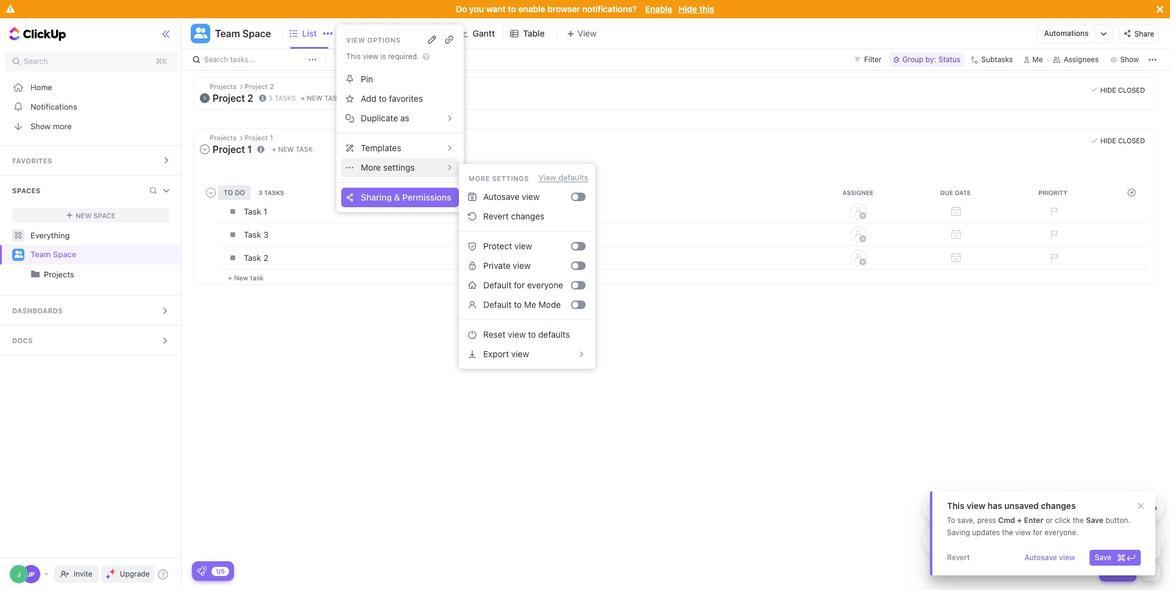 Task type: describe. For each thing, give the bounding box(es) containing it.
+ inside this view has unsaved changes to save, press cmd + enter or click the save button. saving updates the view for everyone.
[[1017, 516, 1022, 525]]

updates
[[972, 528, 1000, 537]]

new inside 3 tasks + new task
[[307, 94, 323, 102]]

gantt
[[473, 28, 495, 38]]

revert button
[[942, 550, 975, 566]]

view defaults button
[[539, 173, 588, 182]]

team space for team space button
[[215, 28, 271, 39]]

click
[[1055, 516, 1071, 525]]

to right add
[[379, 93, 387, 104]]

want
[[486, 4, 506, 14]]

1 vertical spatial me
[[524, 299, 536, 310]]

upgrade
[[120, 569, 150, 579]]

favorites
[[12, 157, 52, 165]]

to right want
[[508, 4, 516, 14]]

assignees button
[[1048, 52, 1105, 67]]

task for task 3
[[244, 230, 261, 239]]

view defaults
[[539, 173, 588, 182]]

0 horizontal spatial autosave
[[483, 191, 520, 202]]

hide closed for first hide closed button
[[1101, 86, 1145, 94]]

everything
[[30, 230, 70, 240]]

1 projects link from the left
[[1, 265, 171, 284]]

this
[[700, 4, 714, 14]]

view inside button
[[508, 329, 526, 340]]

3 inside 3 tasks + new task
[[269, 94, 273, 102]]

do
[[456, 4, 467, 14]]

home link
[[0, 77, 182, 97]]

notifications link
[[0, 97, 182, 116]]

button.
[[1106, 516, 1131, 525]]

everyone.
[[1045, 528, 1079, 537]]

export view button
[[464, 344, 591, 364]]

list
[[302, 28, 317, 38]]

1 vertical spatial settings
[[492, 174, 529, 182]]

assignees
[[1064, 55, 1099, 64]]

save inside save button
[[1095, 553, 1112, 562]]

default
[[483, 299, 512, 310]]

permissions
[[402, 192, 451, 202]]

view up revert changes button
[[522, 191, 540, 202]]

‎task 2 link
[[241, 247, 807, 268]]

more settings inside dropdown button
[[361, 162, 415, 172]]

everything link
[[0, 226, 182, 245]]

settings inside more settings dropdown button
[[383, 162, 415, 172]]

1 vertical spatial 3
[[264, 230, 269, 239]]

tasks...
[[230, 55, 255, 64]]

view options
[[346, 36, 401, 44]]

favorites button
[[0, 146, 182, 175]]

export view
[[483, 349, 529, 359]]

1 closed from the top
[[1118, 86, 1145, 94]]

list link
[[302, 18, 333, 49]]

2 projects link from the left
[[44, 265, 171, 284]]

to
[[947, 516, 956, 525]]

1
[[264, 206, 267, 216]]

1 vertical spatial + new task
[[228, 273, 264, 281]]

new inside sidebar navigation
[[76, 211, 92, 219]]

task inside 3 tasks + new task
[[324, 94, 342, 102]]

view for view options
[[346, 36, 365, 44]]

excel & csv link
[[1045, 493, 1103, 523]]

‎task for ‎task 2
[[244, 253, 261, 262]]

Search tasks... text field
[[204, 51, 305, 68]]

1 horizontal spatial more
[[469, 174, 490, 182]]

home
[[30, 82, 52, 92]]

task 3
[[244, 230, 269, 239]]

do you want to enable browser notifications? enable hide this
[[456, 4, 714, 14]]

board link
[[357, 18, 385, 49]]

tasks
[[275, 94, 296, 102]]

onboarding checklist button image
[[197, 566, 207, 576]]

sidebar navigation
[[0, 18, 182, 590]]

more
[[53, 121, 72, 131]]

csv
[[1086, 504, 1100, 512]]

space for the team space link
[[53, 249, 76, 259]]

table
[[523, 28, 545, 38]]

default to me mode button
[[464, 295, 571, 315]]

search tasks...
[[204, 55, 255, 64]]

0 vertical spatial defaults
[[559, 173, 588, 182]]

gantt link
[[473, 18, 500, 49]]

team for the team space link
[[30, 249, 51, 259]]

me button
[[1019, 52, 1048, 67]]

enable
[[518, 4, 545, 14]]

1 hide closed button from the top
[[1089, 84, 1148, 96]]

revert for revert
[[947, 553, 970, 562]]

‎task 2
[[244, 253, 268, 262]]

sharing
[[361, 192, 392, 202]]

more settings button
[[341, 158, 459, 177]]

upgrade link
[[101, 566, 155, 583]]

user group image
[[14, 251, 23, 258]]

cmd
[[999, 516, 1016, 525]]

share
[[1135, 29, 1155, 38]]

team space for the team space link
[[30, 249, 76, 259]]

0 horizontal spatial the
[[1002, 528, 1014, 537]]

add to favorites
[[361, 93, 423, 104]]

save inside this view has unsaved changes to save, press cmd + enter or click the save button. saving updates the view for everyone.
[[1086, 516, 1104, 525]]

changes inside this view has unsaved changes to save, press cmd + enter or click the save button. saving updates the view for everyone.
[[1041, 500, 1076, 511]]

share button
[[1119, 24, 1159, 43]]

this view has unsaved changes to save, press cmd + enter or click the save button. saving updates the view for everyone.
[[947, 500, 1131, 537]]

‎task for ‎task 1
[[244, 206, 261, 216]]

enable
[[645, 4, 673, 14]]

team space button
[[210, 20, 271, 47]]

excel
[[1060, 504, 1077, 512]]

to inside button
[[528, 329, 536, 340]]

⌘k
[[156, 57, 167, 66]]

new down tasks
[[278, 145, 294, 153]]

0 vertical spatial autosave view button
[[464, 187, 571, 207]]

board
[[357, 28, 380, 38]]

search for search
[[24, 57, 48, 66]]

changes inside button
[[511, 211, 545, 221]]



Task type: vqa. For each thing, say whether or not it's contained in the screenshot.
Add in the left top of the page
yes



Task type: locate. For each thing, give the bounding box(es) containing it.
0 horizontal spatial + new task
[[228, 273, 264, 281]]

0 horizontal spatial more settings
[[361, 162, 415, 172]]

autosave view button up revert changes
[[464, 187, 571, 207]]

0 vertical spatial space
[[242, 28, 271, 39]]

0 vertical spatial revert
[[483, 211, 509, 221]]

0 vertical spatial closed
[[1118, 86, 1145, 94]]

you
[[469, 4, 484, 14]]

1 vertical spatial &
[[1079, 504, 1084, 512]]

autosave view button
[[464, 187, 571, 207], [1020, 550, 1080, 566]]

table link
[[523, 18, 550, 49]]

me left mode
[[524, 299, 536, 310]]

docs
[[12, 337, 33, 344]]

0 horizontal spatial revert
[[483, 211, 509, 221]]

1 vertical spatial ‎task
[[244, 253, 261, 262]]

more up revert changes
[[469, 174, 490, 182]]

notifications
[[30, 101, 77, 111]]

0 vertical spatial task
[[324, 94, 342, 102]]

team inside the team space link
[[30, 249, 51, 259]]

settings up ‎task 1 link
[[492, 174, 529, 182]]

0 horizontal spatial space
[[53, 249, 76, 259]]

0 vertical spatial &
[[394, 192, 400, 202]]

1 horizontal spatial space
[[93, 211, 115, 219]]

reset view to defaults
[[483, 329, 570, 340]]

2 horizontal spatial space
[[242, 28, 271, 39]]

new right tasks
[[307, 94, 323, 102]]

revert down saving
[[947, 553, 970, 562]]

1 horizontal spatial view
[[539, 173, 556, 182]]

unsaved
[[1005, 500, 1039, 511]]

search up the home
[[24, 57, 48, 66]]

0 horizontal spatial team
[[30, 249, 51, 259]]

hide closed for second hide closed button
[[1101, 137, 1145, 145]]

team
[[215, 28, 240, 39], [30, 249, 51, 259]]

list info image
[[259, 94, 266, 102], [257, 145, 265, 153]]

1 vertical spatial hide closed
[[1101, 137, 1145, 145]]

more inside dropdown button
[[361, 162, 381, 172]]

save,
[[958, 516, 976, 525]]

0 vertical spatial autosave
[[483, 191, 520, 202]]

3
[[269, 94, 273, 102], [264, 230, 269, 239]]

revert up task 3 link
[[483, 211, 509, 221]]

0 vertical spatial 3
[[269, 94, 273, 102]]

reset view to defaults button
[[464, 325, 591, 344]]

0 vertical spatial me
[[1033, 55, 1043, 64]]

1 horizontal spatial more settings
[[469, 174, 529, 182]]

1 vertical spatial view
[[539, 173, 556, 182]]

‎task 1 link
[[241, 201, 807, 222]]

add to favorites button
[[341, 89, 459, 109]]

1 horizontal spatial task
[[1116, 567, 1132, 576]]

sharing & permissions button
[[341, 188, 459, 207]]

for
[[1033, 528, 1043, 537]]

1 horizontal spatial me
[[1033, 55, 1043, 64]]

search left tasks...
[[204, 55, 228, 64]]

1 horizontal spatial + new task
[[272, 145, 313, 153]]

& for permissions
[[394, 192, 400, 202]]

2 vertical spatial space
[[53, 249, 76, 259]]

invite
[[74, 569, 92, 579]]

space up 'projects'
[[53, 249, 76, 259]]

task left add
[[324, 94, 342, 102]]

1 vertical spatial team space
[[30, 249, 76, 259]]

1 horizontal spatial settings
[[492, 174, 529, 182]]

0 vertical spatial more settings
[[361, 162, 415, 172]]

& right sharing
[[394, 192, 400, 202]]

1 horizontal spatial team
[[215, 28, 240, 39]]

space for team space button
[[242, 28, 271, 39]]

‎task inside ‎task 1 link
[[244, 206, 261, 216]]

settings
[[383, 162, 415, 172], [492, 174, 529, 182]]

list info image for second hide closed button
[[257, 145, 265, 153]]

view for view defaults
[[539, 173, 556, 182]]

more settings up sharing
[[361, 162, 415, 172]]

& left csv
[[1079, 504, 1084, 512]]

team inside team space button
[[215, 28, 240, 39]]

hide for second hide closed button
[[1101, 137, 1117, 145]]

view down everyone.
[[1059, 553, 1075, 562]]

view inside dropdown button
[[511, 349, 529, 359]]

0 horizontal spatial task
[[244, 230, 261, 239]]

more up sharing
[[361, 162, 381, 172]]

to
[[508, 4, 516, 14], [379, 93, 387, 104], [514, 299, 522, 310], [528, 329, 536, 340]]

favorites
[[389, 93, 423, 104]]

‎task 1
[[244, 206, 267, 216]]

automations button
[[1038, 24, 1095, 43]]

excel & csv
[[1060, 504, 1100, 512]]

1 vertical spatial hide closed button
[[1089, 135, 1148, 147]]

space inside button
[[242, 28, 271, 39]]

0 vertical spatial + new task
[[272, 145, 313, 153]]

1/5
[[216, 567, 225, 575]]

1 vertical spatial list info image
[[257, 145, 265, 153]]

2 ‎task from the top
[[244, 253, 261, 262]]

enter
[[1024, 516, 1044, 525]]

1 vertical spatial task
[[1116, 567, 1132, 576]]

settings up sharing & permissions button
[[383, 162, 415, 172]]

projects
[[44, 269, 74, 279]]

save
[[1086, 516, 1104, 525], [1132, 544, 1148, 553], [1095, 553, 1112, 562]]

team for team space button
[[215, 28, 240, 39]]

show
[[30, 121, 51, 131]]

0 vertical spatial task
[[244, 230, 261, 239]]

0 horizontal spatial search
[[24, 57, 48, 66]]

add
[[361, 93, 377, 104]]

1 vertical spatial changes
[[1041, 500, 1076, 511]]

more settings up revert changes
[[469, 174, 529, 182]]

‎task
[[244, 206, 261, 216], [244, 253, 261, 262]]

team space inside button
[[215, 28, 271, 39]]

autosave down for
[[1025, 553, 1057, 562]]

view up ‎task 1 link
[[539, 173, 556, 182]]

0 vertical spatial changes
[[511, 211, 545, 221]]

to right default
[[514, 299, 522, 310]]

defaults up ‎task 1 link
[[559, 173, 588, 182]]

1 horizontal spatial team space
[[215, 28, 271, 39]]

task down ‎task 2
[[250, 273, 264, 281]]

0 vertical spatial autosave view
[[483, 191, 540, 202]]

0 vertical spatial list info image
[[259, 94, 266, 102]]

1 horizontal spatial changes
[[1041, 500, 1076, 511]]

&
[[394, 192, 400, 202], [1079, 504, 1084, 512]]

autosave up revert changes
[[483, 191, 520, 202]]

0 vertical spatial hide closed
[[1101, 86, 1145, 94]]

calendar link
[[408, 18, 450, 49]]

0 horizontal spatial changes
[[511, 211, 545, 221]]

2 vertical spatial hide
[[1101, 137, 1117, 145]]

2 vertical spatial task
[[250, 273, 264, 281]]

hide
[[679, 4, 697, 14], [1101, 86, 1117, 94], [1101, 137, 1117, 145]]

defaults
[[559, 173, 588, 182], [538, 329, 570, 340]]

team space link
[[30, 245, 171, 265]]

reset
[[483, 329, 506, 340]]

hide for first hide closed button
[[1101, 86, 1117, 94]]

browser
[[548, 4, 580, 14]]

space up everything link on the left of page
[[93, 211, 115, 219]]

1 vertical spatial space
[[93, 211, 115, 219]]

the down 'cmd'
[[1002, 528, 1014, 537]]

0 vertical spatial settings
[[383, 162, 415, 172]]

2 horizontal spatial task
[[324, 94, 342, 102]]

0 horizontal spatial me
[[524, 299, 536, 310]]

1 vertical spatial more settings
[[469, 174, 529, 182]]

task 3 link
[[241, 224, 807, 245]]

0 vertical spatial hide closed button
[[1089, 84, 1148, 96]]

new
[[307, 94, 323, 102], [278, 145, 294, 153], [76, 211, 92, 219], [234, 273, 248, 281]]

& for csv
[[1079, 504, 1084, 512]]

1 horizontal spatial autosave
[[1025, 553, 1057, 562]]

or
[[1046, 516, 1053, 525]]

3 up 2
[[264, 230, 269, 239]]

2
[[264, 253, 268, 262]]

space
[[242, 28, 271, 39], [93, 211, 115, 219], [53, 249, 76, 259]]

view up save,
[[967, 500, 986, 511]]

3 left tasks
[[269, 94, 273, 102]]

save button
[[1090, 550, 1141, 566]]

press
[[978, 516, 996, 525]]

dashboards
[[12, 307, 63, 315]]

1 vertical spatial hide
[[1101, 86, 1117, 94]]

+ inside 3 tasks + new task
[[301, 94, 305, 102]]

2 hide closed from the top
[[1101, 137, 1145, 145]]

autosave view
[[483, 191, 540, 202], [1025, 553, 1075, 562]]

team space inside sidebar navigation
[[30, 249, 76, 259]]

search inside sidebar navigation
[[24, 57, 48, 66]]

changes up click
[[1041, 500, 1076, 511]]

autosave view down everyone.
[[1025, 553, 1075, 562]]

defaults inside button
[[538, 329, 570, 340]]

pin
[[361, 74, 373, 84]]

1 vertical spatial autosave view
[[1025, 553, 1075, 562]]

0 horizontal spatial settings
[[383, 162, 415, 172]]

1 vertical spatial more
[[469, 174, 490, 182]]

pin button
[[341, 69, 459, 89]]

1 vertical spatial team
[[30, 249, 51, 259]]

1 vertical spatial closed
[[1118, 137, 1145, 145]]

team space down everything
[[30, 249, 76, 259]]

changes
[[511, 211, 545, 221], [1041, 500, 1076, 511]]

team space
[[215, 28, 271, 39], [30, 249, 76, 259]]

autosave
[[483, 191, 520, 202], [1025, 553, 1057, 562]]

‎task left 2
[[244, 253, 261, 262]]

onboarding checklist button element
[[197, 566, 207, 576]]

1 vertical spatial the
[[1002, 528, 1014, 537]]

to up export view dropdown button
[[528, 329, 536, 340]]

team up search tasks... on the left
[[215, 28, 240, 39]]

autosave view up revert changes
[[483, 191, 540, 202]]

view up the export view
[[508, 329, 526, 340]]

autosave view button down everyone.
[[1020, 550, 1080, 566]]

saving
[[947, 528, 970, 537]]

1 horizontal spatial &
[[1079, 504, 1084, 512]]

list info image for first hide closed button
[[259, 94, 266, 102]]

view left options
[[346, 36, 365, 44]]

new down ‎task 2
[[234, 273, 248, 281]]

+ new task down tasks
[[272, 145, 313, 153]]

more settings
[[361, 162, 415, 172], [469, 174, 529, 182]]

revert for revert changes
[[483, 211, 509, 221]]

team space up tasks...
[[215, 28, 271, 39]]

‎task inside ‎task 2 "link"
[[244, 253, 261, 262]]

0 vertical spatial ‎task
[[244, 206, 261, 216]]

view down reset view to defaults button
[[511, 349, 529, 359]]

closed
[[1118, 86, 1145, 94], [1118, 137, 1145, 145]]

view left for
[[1016, 528, 1031, 537]]

0 horizontal spatial view
[[346, 36, 365, 44]]

1 horizontal spatial revert
[[947, 553, 970, 562]]

0 vertical spatial the
[[1073, 516, 1084, 525]]

notifications?
[[583, 4, 637, 14]]

task down save button at the bottom of the page
[[1116, 567, 1132, 576]]

has
[[988, 500, 1003, 511]]

team down everything
[[30, 249, 51, 259]]

0 vertical spatial team
[[215, 28, 240, 39]]

0 vertical spatial hide
[[679, 4, 697, 14]]

task down "‎task 1"
[[244, 230, 261, 239]]

0 horizontal spatial task
[[250, 273, 264, 281]]

1 vertical spatial task
[[296, 145, 313, 153]]

‎task left 1
[[244, 206, 261, 216]]

show more
[[30, 121, 72, 131]]

options
[[367, 36, 401, 44]]

view
[[522, 191, 540, 202], [508, 329, 526, 340], [511, 349, 529, 359], [967, 500, 986, 511], [1016, 528, 1031, 537], [1059, 553, 1075, 562]]

0 horizontal spatial &
[[394, 192, 400, 202]]

0 horizontal spatial more
[[361, 162, 381, 172]]

search for search tasks...
[[204, 55, 228, 64]]

the down excel & csv
[[1073, 516, 1084, 525]]

changes up task 3 link
[[511, 211, 545, 221]]

revert changes button
[[464, 207, 591, 226]]

0 horizontal spatial autosave view
[[483, 191, 540, 202]]

0 horizontal spatial team space
[[30, 249, 76, 259]]

1 horizontal spatial task
[[296, 145, 313, 153]]

new space
[[76, 211, 115, 219]]

1 vertical spatial autosave view button
[[1020, 550, 1080, 566]]

1 hide closed from the top
[[1101, 86, 1145, 94]]

revert changes
[[483, 211, 545, 221]]

1 vertical spatial defaults
[[538, 329, 570, 340]]

0 vertical spatial team space
[[215, 28, 271, 39]]

1 vertical spatial autosave
[[1025, 553, 1057, 562]]

0 vertical spatial view
[[346, 36, 365, 44]]

sharing & permissions
[[361, 192, 451, 202]]

me left assignees button
[[1033, 55, 1043, 64]]

automations
[[1044, 29, 1089, 38]]

1 horizontal spatial the
[[1073, 516, 1084, 525]]

task for task
[[1116, 567, 1132, 576]]

1 ‎task from the top
[[244, 206, 261, 216]]

+ new task
[[272, 145, 313, 153], [228, 273, 264, 281]]

& inside button
[[394, 192, 400, 202]]

space up search tasks... text field on the left of page
[[242, 28, 271, 39]]

1 horizontal spatial autosave view
[[1025, 553, 1075, 562]]

1 horizontal spatial autosave view button
[[1020, 550, 1080, 566]]

2 closed from the top
[[1118, 137, 1145, 145]]

defaults down mode
[[538, 329, 570, 340]]

+ new task down ‎task 2
[[228, 273, 264, 281]]

view
[[346, 36, 365, 44], [539, 173, 556, 182]]

this
[[947, 500, 965, 511]]

task
[[324, 94, 342, 102], [296, 145, 313, 153], [250, 273, 264, 281]]

hide closed
[[1101, 86, 1145, 94], [1101, 137, 1145, 145]]

1 vertical spatial revert
[[947, 553, 970, 562]]

task down 3 tasks + new task
[[296, 145, 313, 153]]

0 vertical spatial more
[[361, 162, 381, 172]]

0 horizontal spatial autosave view button
[[464, 187, 571, 207]]

export
[[483, 349, 509, 359]]

1 horizontal spatial search
[[204, 55, 228, 64]]

2 hide closed button from the top
[[1089, 135, 1148, 147]]

new up everything link on the left of page
[[76, 211, 92, 219]]



